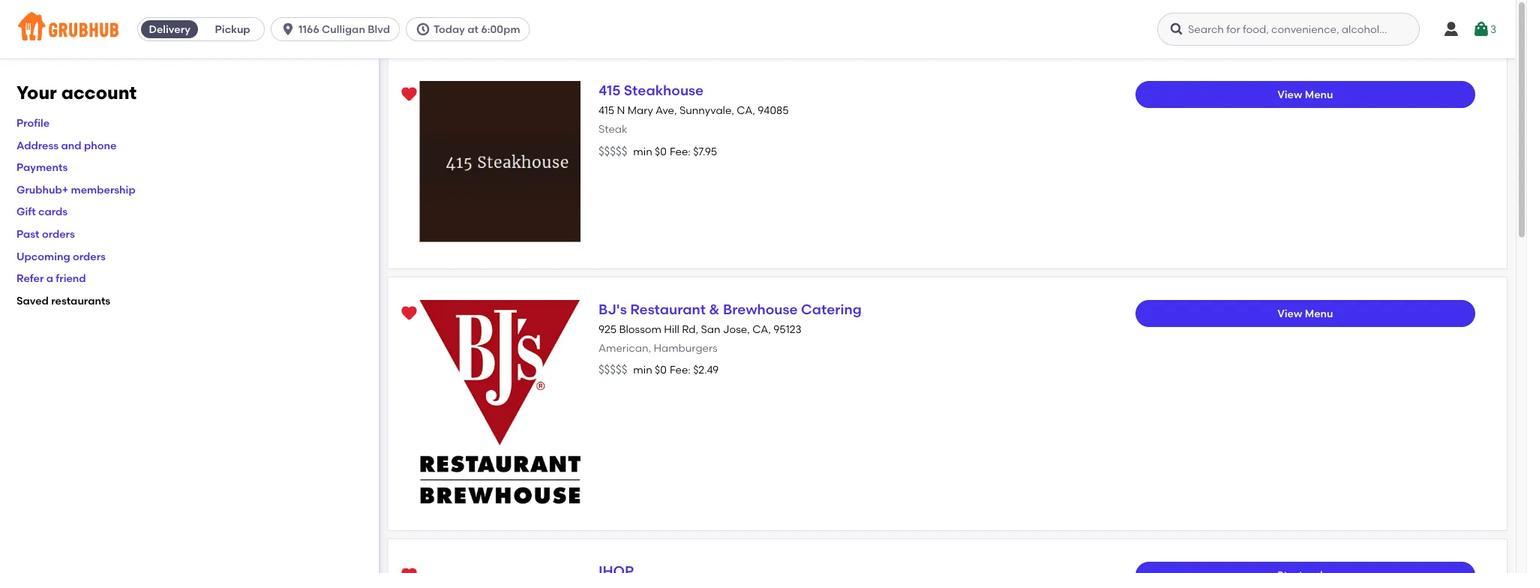 Task type: describe. For each thing, give the bounding box(es) containing it.
menu for 415 steakhouse
[[1305, 88, 1333, 101]]

3
[[1490, 23, 1496, 36]]

culligan
[[322, 23, 365, 36]]

friend
[[56, 272, 86, 285]]

mary
[[628, 104, 653, 117]]

bj's restaurant & brewhouse catering logo image
[[419, 300, 580, 504]]

gift cards
[[17, 205, 68, 218]]

bj's restaurant & brewhouse catering 925 blossom hill rd, san jose, ca, 95123 american, hamburgers
[[598, 301, 862, 354]]

view menu for 415 steakhouse
[[1277, 88, 1333, 101]]

delivery button
[[138, 17, 201, 41]]

ca, inside 415 steakhouse 415 n mary ave, sunnyvale, ca, 94085 steak
[[737, 104, 755, 117]]

today at 6:00pm button
[[406, 17, 536, 41]]

view menu for bj's restaurant & brewhouse catering
[[1277, 307, 1333, 320]]

ca, inside the bj's restaurant & brewhouse catering 925 blossom hill rd, san jose, ca, 95123 american, hamburgers
[[752, 323, 771, 336]]

0 horizontal spatial svg image
[[1169, 22, 1184, 37]]

a
[[46, 272, 53, 285]]

orders for past orders
[[42, 227, 75, 240]]

3 button
[[1472, 16, 1496, 43]]

$0 for steakhouse
[[655, 145, 667, 157]]

payments
[[17, 161, 68, 174]]

saved
[[17, 294, 49, 307]]

today
[[434, 23, 465, 36]]

sunnyvale,
[[680, 104, 734, 117]]

your
[[17, 82, 57, 104]]

blossom
[[619, 323, 661, 336]]

phone
[[84, 139, 117, 151]]

account
[[61, 82, 137, 104]]

catering
[[801, 301, 862, 318]]

membership
[[71, 183, 136, 196]]

6:00pm
[[481, 23, 520, 36]]

svg image inside the 3 button
[[1472, 20, 1490, 38]]

hamburgers
[[654, 341, 718, 354]]

view menu button for 415 steakhouse
[[1135, 81, 1475, 108]]

saved restaurant button for 415
[[395, 81, 422, 108]]

1166
[[299, 23, 319, 36]]

saved restaurants link
[[17, 294, 110, 307]]

$$$$$ for bj's
[[598, 363, 627, 377]]

upcoming
[[17, 250, 70, 262]]

restaurants
[[51, 294, 110, 307]]

your account
[[17, 82, 137, 104]]

$$$$$ min $0 fee: $7.95
[[598, 144, 717, 158]]

$2.49
[[693, 364, 719, 376]]

$$$$$ for 415
[[598, 144, 627, 158]]

95123
[[773, 323, 801, 336]]

415 steakhouse link
[[598, 82, 704, 99]]

ave,
[[656, 104, 677, 117]]

2 horizontal spatial svg image
[[1442, 20, 1460, 38]]

1166 culligan blvd button
[[271, 17, 406, 41]]

fee: for restaurant
[[670, 364, 691, 376]]

restaurant
[[630, 301, 706, 318]]

view for bj's restaurant & brewhouse catering
[[1277, 307, 1302, 320]]

refer a friend link
[[17, 272, 86, 285]]

gift cards link
[[17, 205, 68, 218]]

and
[[61, 139, 81, 151]]

&
[[709, 301, 720, 318]]

today at 6:00pm
[[434, 23, 520, 36]]

3 saved restaurant image from the top
[[400, 566, 418, 573]]

past orders link
[[17, 227, 75, 240]]

upcoming orders link
[[17, 250, 106, 262]]

2 415 from the top
[[598, 104, 614, 117]]

$7.95
[[693, 145, 717, 157]]

925
[[598, 323, 617, 336]]

1 415 from the top
[[598, 82, 621, 99]]



Task type: locate. For each thing, give the bounding box(es) containing it.
jose,
[[723, 323, 750, 336]]

415 up the n
[[598, 82, 621, 99]]

svg image left today
[[416, 22, 431, 37]]

0 vertical spatial saved restaurant image
[[400, 86, 418, 104]]

profile link
[[17, 116, 50, 129]]

2 min from the top
[[633, 364, 652, 376]]

american,
[[598, 341, 651, 354]]

orders for upcoming orders
[[73, 250, 106, 262]]

1 vertical spatial fee:
[[670, 364, 691, 376]]

svg image left the 3 button
[[1442, 20, 1460, 38]]

orders
[[42, 227, 75, 240], [73, 250, 106, 262]]

1 vertical spatial view
[[1277, 307, 1302, 320]]

grubhub+ membership
[[17, 183, 136, 196]]

0 vertical spatial fee:
[[670, 145, 691, 157]]

$0 down the ave,
[[655, 145, 667, 157]]

2 menu from the top
[[1305, 307, 1333, 320]]

saved restaurant image for 415 steakhouse
[[400, 86, 418, 104]]

saved restaurant image
[[400, 86, 418, 104], [400, 304, 418, 322], [400, 566, 418, 573]]

payments link
[[17, 161, 68, 174]]

1 view menu button from the top
[[1135, 81, 1475, 108]]

hill
[[664, 323, 679, 336]]

$$$$$ down 'steak'
[[598, 144, 627, 158]]

rd,
[[682, 323, 698, 336]]

0 horizontal spatial svg image
[[281, 22, 296, 37]]

fee: down hamburgers
[[670, 364, 691, 376]]

$$$$$ min $0 fee: $2.49
[[598, 363, 719, 377]]

2 saved restaurant image from the top
[[400, 304, 418, 322]]

address and phone link
[[17, 139, 117, 151]]

0 vertical spatial min
[[633, 145, 652, 157]]

bj's restaurant & brewhouse catering link
[[598, 301, 862, 318]]

1 horizontal spatial svg image
[[416, 22, 431, 37]]

refer
[[17, 272, 44, 285]]

san
[[701, 323, 720, 336]]

415
[[598, 82, 621, 99], [598, 104, 614, 117]]

1 vertical spatial saved restaurant button
[[395, 300, 422, 327]]

view menu
[[1277, 88, 1333, 101], [1277, 307, 1333, 320]]

415 steakhouse 415 n mary ave, sunnyvale, ca, 94085 steak
[[598, 82, 789, 135]]

1 vertical spatial saved restaurant image
[[400, 304, 418, 322]]

orders up the upcoming orders link
[[42, 227, 75, 240]]

saved restaurant image for bj's restaurant & brewhouse catering
[[400, 304, 418, 322]]

1 vertical spatial orders
[[73, 250, 106, 262]]

view
[[1277, 88, 1302, 101], [1277, 307, 1302, 320]]

1 vertical spatial min
[[633, 364, 652, 376]]

saved restaurant button for bj's
[[395, 300, 422, 327]]

grubhub+ membership link
[[17, 183, 136, 196]]

menu
[[1305, 88, 1333, 101], [1305, 307, 1333, 320]]

1 vertical spatial menu
[[1305, 307, 1333, 320]]

past
[[17, 227, 39, 240]]

steak
[[598, 122, 627, 135]]

fee: inside $$$$$ min $0 fee: $2.49
[[670, 364, 691, 376]]

1 menu from the top
[[1305, 88, 1333, 101]]

1 horizontal spatial svg image
[[1472, 20, 1490, 38]]

pickup button
[[201, 17, 264, 41]]

0 vertical spatial menu
[[1305, 88, 1333, 101]]

94085
[[758, 104, 789, 117]]

1 fee: from the top
[[670, 145, 691, 157]]

$0 down hamburgers
[[655, 364, 667, 376]]

2 view menu from the top
[[1277, 307, 1333, 320]]

min inside $$$$$ min $0 fee: $2.49
[[633, 364, 652, 376]]

fee: for steakhouse
[[670, 145, 691, 157]]

ihop logo image
[[419, 562, 580, 573]]

Search for food, convenience, alcohol... search field
[[1157, 13, 1420, 46]]

2 vertical spatial saved restaurant button
[[395, 562, 422, 573]]

orders up friend on the top left
[[73, 250, 106, 262]]

saved restaurant button
[[395, 81, 422, 108], [395, 300, 422, 327], [395, 562, 422, 573]]

at
[[467, 23, 479, 36]]

profile
[[17, 116, 50, 129]]

fee:
[[670, 145, 691, 157], [670, 364, 691, 376]]

$0 inside $$$$$ min $0 fee: $2.49
[[655, 364, 667, 376]]

1 saved restaurant button from the top
[[395, 81, 422, 108]]

2 view menu button from the top
[[1135, 300, 1475, 327]]

0 vertical spatial ca,
[[737, 104, 755, 117]]

bj's
[[598, 301, 627, 318]]

ca,
[[737, 104, 755, 117], [752, 323, 771, 336]]

2 saved restaurant button from the top
[[395, 300, 422, 327]]

menu for bj's restaurant & brewhouse catering
[[1305, 307, 1333, 320]]

0 vertical spatial view menu
[[1277, 88, 1333, 101]]

0 vertical spatial saved restaurant button
[[395, 81, 422, 108]]

min for restaurant
[[633, 364, 652, 376]]

min down american,
[[633, 364, 652, 376]]

1 vertical spatial $$$$$
[[598, 363, 627, 377]]

saved restaurants
[[17, 294, 110, 307]]

1 saved restaurant image from the top
[[400, 86, 418, 104]]

1 view menu from the top
[[1277, 88, 1333, 101]]

1 vertical spatial ca,
[[752, 323, 771, 336]]

pickup
[[215, 23, 250, 36]]

brewhouse
[[723, 301, 798, 318]]

2 $$$$$ from the top
[[598, 363, 627, 377]]

min inside $$$$$ min $0 fee: $7.95
[[633, 145, 652, 157]]

refer a friend
[[17, 272, 86, 285]]

1 $0 from the top
[[655, 145, 667, 157]]

$$$$$ down american,
[[598, 363, 627, 377]]

fee: left $7.95
[[670, 145, 691, 157]]

1 min from the top
[[633, 145, 652, 157]]

svg image inside today at 6:00pm button
[[416, 22, 431, 37]]

blvd
[[368, 23, 390, 36]]

svg image left 1166
[[281, 22, 296, 37]]

svg image
[[1472, 20, 1490, 38], [1169, 22, 1184, 37]]

415 steakhouse logo image
[[419, 81, 580, 242]]

1 vertical spatial view menu button
[[1135, 300, 1475, 327]]

2 fee: from the top
[[670, 364, 691, 376]]

view for 415 steakhouse
[[1277, 88, 1302, 101]]

0 vertical spatial orders
[[42, 227, 75, 240]]

415 left the n
[[598, 104, 614, 117]]

cards
[[38, 205, 68, 218]]

2 $0 from the top
[[655, 364, 667, 376]]

svg image for 1166 culligan blvd
[[281, 22, 296, 37]]

svg image
[[1442, 20, 1460, 38], [281, 22, 296, 37], [416, 22, 431, 37]]

1 $$$$$ from the top
[[598, 144, 627, 158]]

1 vertical spatial $0
[[655, 364, 667, 376]]

0 vertical spatial $$$$$
[[598, 144, 627, 158]]

0 vertical spatial view menu button
[[1135, 81, 1475, 108]]

$0 for restaurant
[[655, 364, 667, 376]]

2 vertical spatial saved restaurant image
[[400, 566, 418, 573]]

0 vertical spatial $0
[[655, 145, 667, 157]]

min down mary
[[633, 145, 652, 157]]

past orders
[[17, 227, 75, 240]]

$0
[[655, 145, 667, 157], [655, 364, 667, 376]]

min for steakhouse
[[633, 145, 652, 157]]

0 vertical spatial 415
[[598, 82, 621, 99]]

svg image for today at 6:00pm
[[416, 22, 431, 37]]

fee: inside $$$$$ min $0 fee: $7.95
[[670, 145, 691, 157]]

view menu button for bj's restaurant & brewhouse catering
[[1135, 300, 1475, 327]]

n
[[617, 104, 625, 117]]

$0 inside $$$$$ min $0 fee: $7.95
[[655, 145, 667, 157]]

1 vertical spatial 415
[[598, 104, 614, 117]]

$$$$$
[[598, 144, 627, 158], [598, 363, 627, 377]]

min
[[633, 145, 652, 157], [633, 364, 652, 376]]

grubhub+
[[17, 183, 68, 196]]

1 view from the top
[[1277, 88, 1302, 101]]

upcoming orders
[[17, 250, 106, 262]]

steakhouse
[[624, 82, 704, 99]]

delivery
[[149, 23, 190, 36]]

svg image inside the 1166 culligan blvd 'button'
[[281, 22, 296, 37]]

main navigation navigation
[[0, 0, 1516, 59]]

1166 culligan blvd
[[299, 23, 390, 36]]

view menu button
[[1135, 81, 1475, 108], [1135, 300, 1475, 327]]

1 vertical spatial view menu
[[1277, 307, 1333, 320]]

ca, left 94085
[[737, 104, 755, 117]]

address and phone
[[17, 139, 117, 151]]

3 saved restaurant button from the top
[[395, 562, 422, 573]]

address
[[17, 139, 59, 151]]

0 vertical spatial view
[[1277, 88, 1302, 101]]

2 view from the top
[[1277, 307, 1302, 320]]

ca, down brewhouse
[[752, 323, 771, 336]]

gift
[[17, 205, 36, 218]]



Task type: vqa. For each thing, say whether or not it's contained in the screenshot.
the bagels
no



